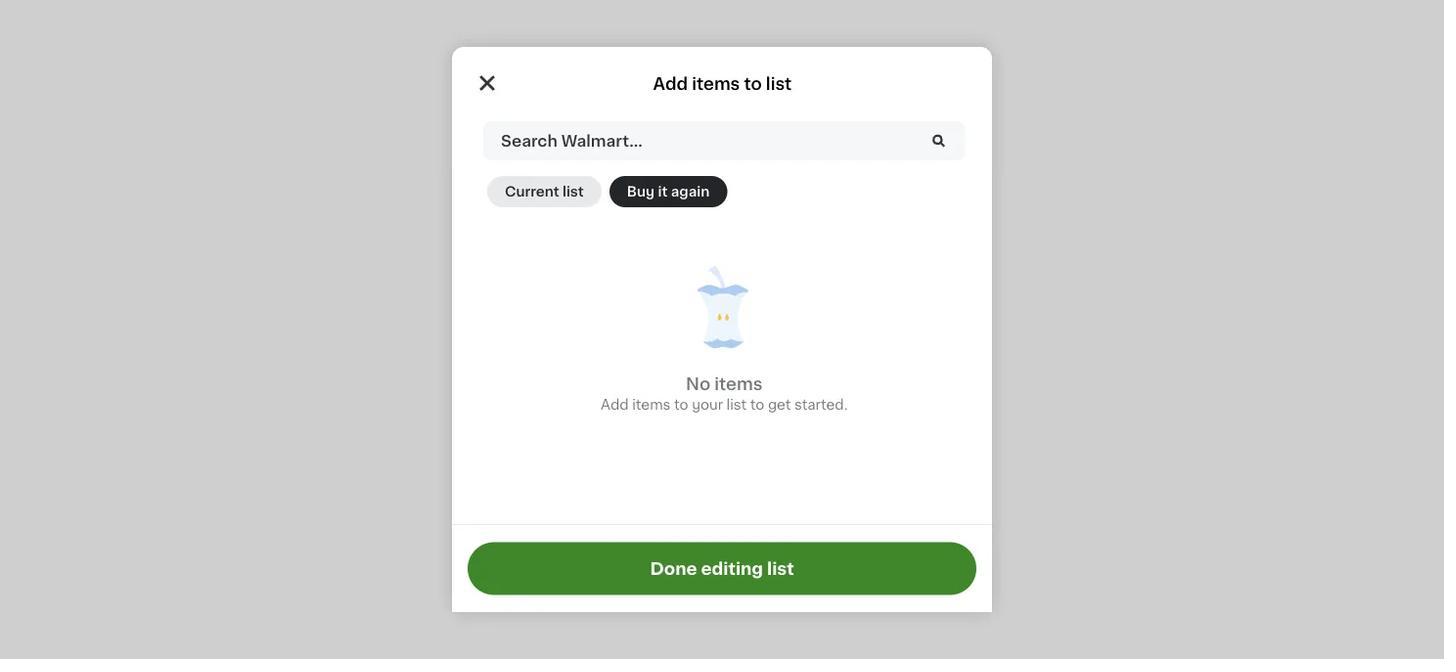 Task type: vqa. For each thing, say whether or not it's contained in the screenshot.
Add 'items'
yes



Task type: locate. For each thing, give the bounding box(es) containing it.
done editing list button
[[468, 543, 977, 596]]

add inside no items add items to your list to get started.
[[601, 398, 629, 412]]

items left your
[[632, 398, 671, 412]]

0 vertical spatial items
[[692, 76, 740, 92]]

to up search walmart... button
[[744, 76, 762, 92]]

to
[[744, 76, 762, 92], [674, 398, 689, 412], [750, 398, 765, 412]]

no
[[686, 376, 711, 393]]

1 vertical spatial add
[[601, 398, 629, 412]]

to left get at the bottom right
[[750, 398, 765, 412]]

0 vertical spatial add
[[653, 76, 688, 92]]

buy it again
[[627, 185, 710, 199]]

current list button
[[487, 176, 602, 207]]

list_add_items dialog
[[452, 47, 992, 613]]

list right current
[[563, 185, 584, 199]]

search
[[501, 133, 558, 149]]

started.
[[795, 398, 848, 412]]

items up search walmart... button
[[692, 76, 740, 92]]

1 vertical spatial items
[[715, 376, 763, 393]]

list inside current list button
[[563, 185, 584, 199]]

items for no
[[715, 376, 763, 393]]

editing
[[701, 561, 763, 577]]

items for add
[[692, 76, 740, 92]]

0 horizontal spatial add
[[601, 398, 629, 412]]

add items to list
[[653, 76, 792, 92]]

list right your
[[727, 398, 747, 412]]

get
[[768, 398, 791, 412]]

add up search walmart... button
[[653, 76, 688, 92]]

items
[[692, 76, 740, 92], [715, 376, 763, 393], [632, 398, 671, 412]]

to left your
[[674, 398, 689, 412]]

list right editing
[[767, 561, 794, 577]]

add left your
[[601, 398, 629, 412]]

list up search walmart... button
[[766, 76, 792, 92]]

add
[[653, 76, 688, 92], [601, 398, 629, 412]]

buy it again button
[[609, 176, 728, 207]]

items up your
[[715, 376, 763, 393]]

list
[[766, 76, 792, 92], [563, 185, 584, 199], [727, 398, 747, 412], [767, 561, 794, 577]]



Task type: describe. For each thing, give the bounding box(es) containing it.
done editing list
[[650, 561, 794, 577]]

1 horizontal spatial add
[[653, 76, 688, 92]]

list inside done editing list button
[[767, 561, 794, 577]]

your
[[692, 398, 723, 412]]

no items add items to your list to get started.
[[601, 376, 848, 412]]

current
[[505, 185, 559, 199]]

current list
[[505, 185, 584, 199]]

2 vertical spatial items
[[632, 398, 671, 412]]

it
[[658, 185, 668, 199]]

search walmart... button
[[483, 121, 965, 160]]

list inside no items add items to your list to get started.
[[727, 398, 747, 412]]

buy
[[627, 185, 655, 199]]

done
[[650, 561, 697, 577]]

walmart...
[[561, 133, 643, 149]]

search walmart...
[[501, 133, 643, 149]]

again
[[671, 185, 710, 199]]



